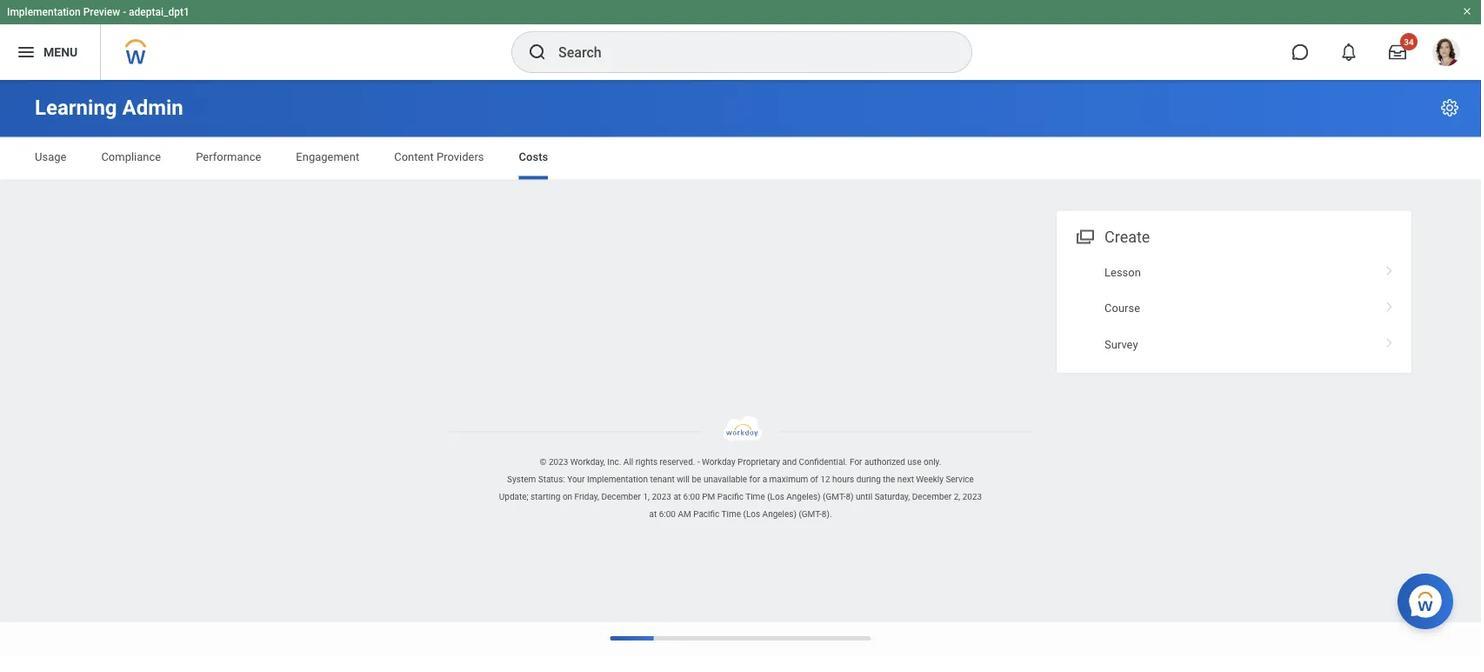 Task type: locate. For each thing, give the bounding box(es) containing it.
1 vertical spatial at
[[650, 510, 657, 520]]

lesson link
[[1057, 255, 1412, 291]]

2 chevron right image from the top
[[1379, 296, 1402, 313]]

0 horizontal spatial implementation
[[7, 6, 81, 18]]

8)
[[846, 492, 854, 503]]

(gmt- up 8).
[[823, 492, 846, 503]]

34
[[1405, 37, 1415, 47]]

(gmt- down of
[[799, 510, 822, 520]]

0 vertical spatial 6:00
[[684, 492, 700, 503]]

1 vertical spatial pacific
[[694, 510, 720, 520]]

close environment banner image
[[1463, 6, 1473, 17]]

6:00
[[684, 492, 700, 503], [659, 510, 676, 520]]

hours
[[833, 475, 855, 485]]

your
[[568, 475, 585, 485]]

for
[[850, 457, 863, 468]]

content providers
[[394, 151, 484, 164]]

december left the 1, on the left bottom of page
[[602, 492, 641, 503]]

angeles)
[[787, 492, 821, 503], [763, 510, 797, 520]]

compliance
[[101, 151, 161, 164]]

1 vertical spatial implementation
[[587, 475, 648, 485]]

1 vertical spatial 6:00
[[659, 510, 676, 520]]

inbox large image
[[1390, 44, 1407, 61]]

1 horizontal spatial (los
[[768, 492, 785, 503]]

implementation preview -   adeptai_dpt1
[[7, 6, 190, 18]]

1 horizontal spatial implementation
[[587, 475, 648, 485]]

0 horizontal spatial december
[[602, 492, 641, 503]]

update;
[[499, 492, 529, 503]]

service
[[946, 475, 975, 485]]

pacific down unavailable on the bottom of the page
[[718, 492, 744, 503]]

1 vertical spatial (gmt-
[[799, 510, 822, 520]]

implementation inside © 2023 workday, inc. all rights reserved. - workday proprietary and confidential. for authorized use only. system status: your implementation tenant will be unavailable for a maximum of 12 hours during the next weekly service update; starting on friday, december 1, 2023 at 6:00 pm pacific time (los angeles) (gmt-8) until saturday, december 2, 2023 at 6:00 am pacific time (los angeles) (gmt-8).
[[587, 475, 648, 485]]

at down the will
[[674, 492, 681, 503]]

implementation up menu dropdown button
[[7, 6, 81, 18]]

tab list containing usage
[[17, 138, 1465, 180]]

1 horizontal spatial (gmt-
[[823, 492, 846, 503]]

at
[[674, 492, 681, 503], [650, 510, 657, 520]]

0 horizontal spatial -
[[123, 6, 126, 18]]

2023 right the 2,
[[963, 492, 983, 503]]

adeptai_dpt1
[[129, 6, 190, 18]]

list
[[1057, 255, 1412, 363]]

- inside menu banner
[[123, 6, 126, 18]]

pacific down pm
[[694, 510, 720, 520]]

pacific
[[718, 492, 744, 503], [694, 510, 720, 520]]

1 vertical spatial angeles)
[[763, 510, 797, 520]]

footer
[[0, 416, 1482, 523]]

0 vertical spatial pacific
[[718, 492, 744, 503]]

0 vertical spatial chevron right image
[[1379, 260, 1402, 277]]

inc.
[[608, 457, 622, 468]]

0 horizontal spatial (los
[[744, 510, 761, 520]]

(los down for
[[744, 510, 761, 520]]

chevron right image inside lesson link
[[1379, 260, 1402, 277]]

2 vertical spatial chevron right image
[[1379, 332, 1402, 349]]

menu button
[[0, 24, 100, 80]]

implementation
[[7, 6, 81, 18], [587, 475, 648, 485]]

©
[[540, 457, 547, 468]]

1 vertical spatial chevron right image
[[1379, 296, 1402, 313]]

implementation inside menu banner
[[7, 6, 81, 18]]

on
[[563, 492, 573, 503]]

tab list
[[17, 138, 1465, 180]]

friday,
[[575, 492, 600, 503]]

0 horizontal spatial time
[[722, 510, 741, 520]]

2 horizontal spatial 2023
[[963, 492, 983, 503]]

performance
[[196, 151, 261, 164]]

chevron right image for course
[[1379, 296, 1402, 313]]

0 vertical spatial (gmt-
[[823, 492, 846, 503]]

chevron right image inside survey 'link'
[[1379, 332, 1402, 349]]

all
[[624, 457, 634, 468]]

1 vertical spatial -
[[698, 457, 700, 468]]

time down for
[[746, 492, 765, 503]]

0 vertical spatial implementation
[[7, 6, 81, 18]]

6:00 left pm
[[684, 492, 700, 503]]

12
[[821, 475, 831, 485]]

at down the 1, on the left bottom of page
[[650, 510, 657, 520]]

-
[[123, 6, 126, 18], [698, 457, 700, 468]]

until
[[856, 492, 873, 503]]

2023
[[549, 457, 569, 468], [652, 492, 672, 503], [963, 492, 983, 503]]

time down unavailable on the bottom of the page
[[722, 510, 741, 520]]

angeles) down of
[[787, 492, 821, 503]]

2,
[[954, 492, 961, 503]]

- up be
[[698, 457, 700, 468]]

1 horizontal spatial at
[[674, 492, 681, 503]]

configure this page image
[[1440, 97, 1461, 118]]

december
[[602, 492, 641, 503], [913, 492, 952, 503]]

Search Workday  search field
[[559, 33, 936, 71]]

0 vertical spatial angeles)
[[787, 492, 821, 503]]

0 horizontal spatial 6:00
[[659, 510, 676, 520]]

0 vertical spatial -
[[123, 6, 126, 18]]

0 vertical spatial time
[[746, 492, 765, 503]]

starting
[[531, 492, 561, 503]]

weekly
[[917, 475, 944, 485]]

list inside learning admin main content
[[1057, 255, 1412, 363]]

(gmt-
[[823, 492, 846, 503], [799, 510, 822, 520]]

implementation down the inc.
[[587, 475, 648, 485]]

list containing lesson
[[1057, 255, 1412, 363]]

(los down maximum
[[768, 492, 785, 503]]

1 chevron right image from the top
[[1379, 260, 1402, 277]]

menu banner
[[0, 0, 1482, 80]]

1 vertical spatial time
[[722, 510, 741, 520]]

tenant
[[650, 475, 675, 485]]

footer containing © 2023 workday, inc. all rights reserved. - workday proprietary and confidential. for authorized use only. system status: your implementation tenant will be unavailable for a maximum of 12 hours during the next weekly service update; starting on friday, december 1, 2023 at 6:00 pm pacific time (los angeles) (gmt-8) until saturday, december 2, 2023 at 6:00 am pacific time (los angeles) (gmt-8).
[[0, 416, 1482, 523]]

workday,
[[571, 457, 605, 468]]

december down weekly
[[913, 492, 952, 503]]

profile logan mcneil image
[[1433, 38, 1461, 70]]

34 button
[[1379, 33, 1418, 71]]

- right preview
[[123, 6, 126, 18]]

engagement
[[296, 151, 360, 164]]

chevron right image inside course 'link'
[[1379, 296, 1402, 313]]

2023 right the 1, on the left bottom of page
[[652, 492, 672, 503]]

1 horizontal spatial 6:00
[[684, 492, 700, 503]]

1 horizontal spatial -
[[698, 457, 700, 468]]

content
[[394, 151, 434, 164]]

time
[[746, 492, 765, 503], [722, 510, 741, 520]]

a
[[763, 475, 768, 485]]

angeles) down maximum
[[763, 510, 797, 520]]

lesson
[[1105, 266, 1142, 279]]

chevron right image
[[1379, 260, 1402, 277], [1379, 296, 1402, 313], [1379, 332, 1402, 349]]

1 horizontal spatial december
[[913, 492, 952, 503]]

(los
[[768, 492, 785, 503], [744, 510, 761, 520]]

1 horizontal spatial time
[[746, 492, 765, 503]]

preview
[[83, 6, 120, 18]]

learning admin
[[35, 95, 183, 120]]

3 chevron right image from the top
[[1379, 332, 1402, 349]]

2023 right ©
[[549, 457, 569, 468]]

6:00 left "am"
[[659, 510, 676, 520]]



Task type: vqa. For each thing, say whether or not it's contained in the screenshot.
2,
yes



Task type: describe. For each thing, give the bounding box(es) containing it.
0 horizontal spatial 2023
[[549, 457, 569, 468]]

during
[[857, 475, 881, 485]]

© 2023 workday, inc. all rights reserved. - workday proprietary and confidential. for authorized use only. system status: your implementation tenant will be unavailable for a maximum of 12 hours during the next weekly service update; starting on friday, december 1, 2023 at 6:00 pm pacific time (los angeles) (gmt-8) until saturday, december 2, 2023 at 6:00 am pacific time (los angeles) (gmt-8).
[[499, 457, 983, 520]]

0 vertical spatial (los
[[768, 492, 785, 503]]

am
[[678, 510, 692, 520]]

providers
[[437, 151, 484, 164]]

tab list inside learning admin main content
[[17, 138, 1465, 180]]

search image
[[527, 42, 548, 63]]

and
[[783, 457, 797, 468]]

saturday,
[[875, 492, 910, 503]]

1 vertical spatial (los
[[744, 510, 761, 520]]

proprietary
[[738, 457, 781, 468]]

the
[[884, 475, 896, 485]]

for
[[750, 475, 761, 485]]

- inside © 2023 workday, inc. all rights reserved. - workday proprietary and confidential. for authorized use only. system status: your implementation tenant will be unavailable for a maximum of 12 hours during the next weekly service update; starting on friday, december 1, 2023 at 6:00 pm pacific time (los angeles) (gmt-8) until saturday, december 2, 2023 at 6:00 am pacific time (los angeles) (gmt-8).
[[698, 457, 700, 468]]

usage
[[35, 151, 66, 164]]

justify image
[[16, 42, 37, 63]]

unavailable
[[704, 475, 748, 485]]

next
[[898, 475, 914, 485]]

1,
[[643, 492, 650, 503]]

of
[[811, 475, 819, 485]]

system
[[507, 475, 536, 485]]

0 horizontal spatial (gmt-
[[799, 510, 822, 520]]

authorized
[[865, 457, 906, 468]]

1 horizontal spatial 2023
[[652, 492, 672, 503]]

chevron right image for survey
[[1379, 332, 1402, 349]]

will
[[677, 475, 690, 485]]

reserved.
[[660, 457, 696, 468]]

only.
[[924, 457, 942, 468]]

menu group image
[[1073, 224, 1096, 248]]

create
[[1105, 228, 1151, 246]]

0 vertical spatial at
[[674, 492, 681, 503]]

8).
[[822, 510, 832, 520]]

notifications large image
[[1341, 44, 1358, 61]]

chevron right image for lesson
[[1379, 260, 1402, 277]]

maximum
[[770, 475, 809, 485]]

pm
[[703, 492, 716, 503]]

costs
[[519, 151, 548, 164]]

use
[[908, 457, 922, 468]]

0 horizontal spatial at
[[650, 510, 657, 520]]

learning admin main content
[[0, 80, 1482, 389]]

survey
[[1105, 338, 1139, 351]]

course link
[[1057, 291, 1412, 327]]

rights
[[636, 457, 658, 468]]

admin
[[122, 95, 183, 120]]

be
[[692, 475, 702, 485]]

confidential.
[[799, 457, 848, 468]]

learning
[[35, 95, 117, 120]]

workday
[[702, 457, 736, 468]]

1 december from the left
[[602, 492, 641, 503]]

menu
[[44, 45, 78, 59]]

course
[[1105, 302, 1141, 315]]

status:
[[538, 475, 565, 485]]

survey link
[[1057, 327, 1412, 363]]

2 december from the left
[[913, 492, 952, 503]]



